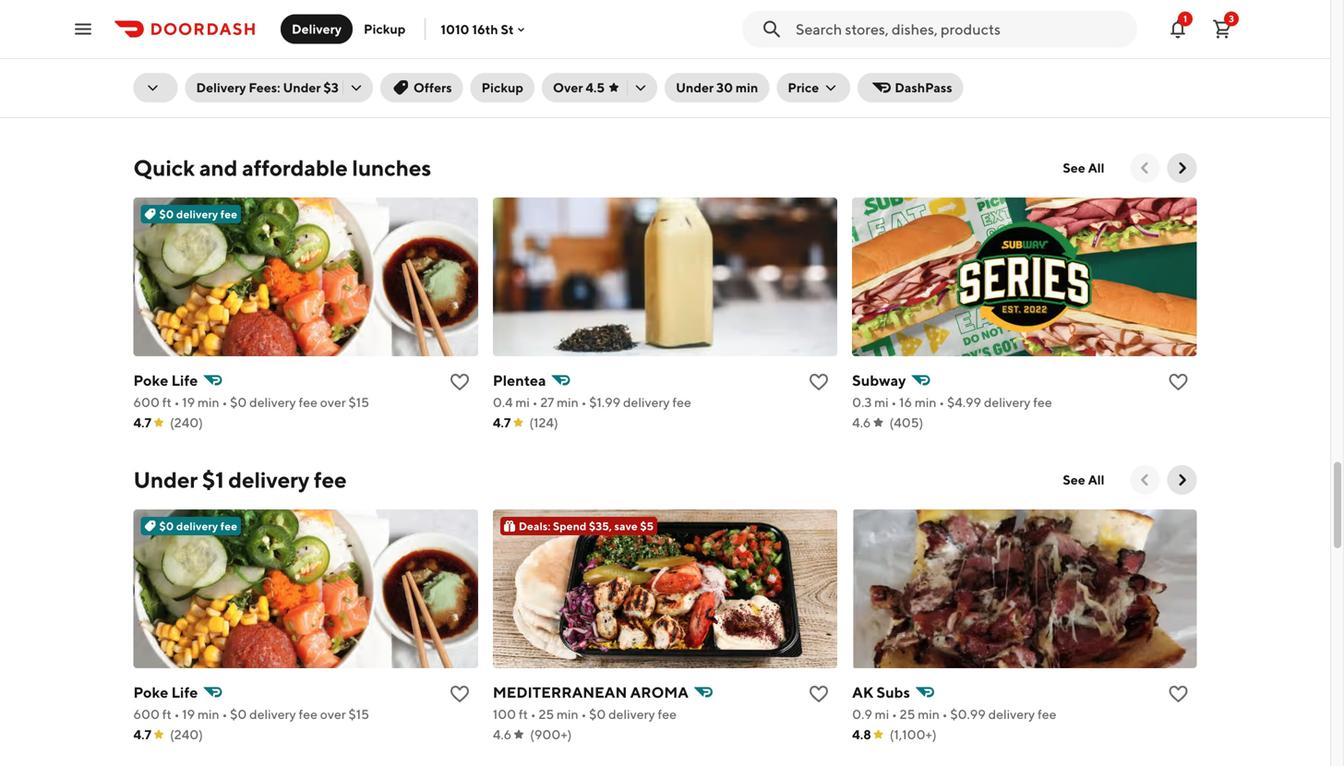 Task type: describe. For each thing, give the bounding box(es) containing it.
basa
[[493, 60, 526, 77]]

lunches
[[352, 155, 431, 181]]

(900+)
[[530, 728, 572, 743]]

dashpass
[[895, 80, 953, 95]]

rice for gai chicken rice
[[940, 60, 971, 77]]

under 30 min
[[676, 80, 759, 95]]

over for fee
[[320, 707, 346, 722]]

0.3
[[853, 395, 872, 410]]

affordable
[[242, 155, 348, 181]]

over 4.5
[[553, 80, 605, 95]]

delivery button
[[281, 14, 353, 44]]

all for under $1 delivery fee
[[1089, 473, 1105, 488]]

all for quick and affordable lunches
[[1089, 160, 1105, 176]]

$3.99
[[227, 83, 260, 98]]

mediterranean
[[493, 684, 628, 702]]

st
[[501, 21, 514, 37]]

delivery for delivery fees: under $3
[[196, 80, 246, 95]]

1010
[[441, 21, 470, 37]]

600 for quick
[[133, 395, 160, 410]]

rooster
[[133, 60, 188, 77]]

$0 for quick
[[159, 208, 174, 221]]

seafood
[[529, 60, 586, 77]]

chicken
[[880, 60, 937, 77]]

$0.99
[[951, 707, 986, 722]]

0.9
[[853, 707, 873, 722]]

4.6 for subway
[[853, 415, 871, 431]]

4.8 for ak subs
[[853, 728, 872, 743]]

4.5
[[586, 80, 605, 95]]

plentea
[[493, 372, 546, 389]]

1.3 mi • 29 min • $3.99 delivery fee
[[133, 83, 331, 98]]

4.6 for mediterranean aroma
[[493, 728, 512, 743]]

min for click to add this store to your saved list icon associated with ak subs
[[918, 707, 940, 722]]

offers button
[[380, 73, 463, 103]]

$1
[[202, 467, 224, 493]]

25 for mediterranean
[[539, 707, 554, 722]]

see all for quick and affordable lunches
[[1063, 160, 1105, 176]]

(240) for under
[[170, 728, 203, 743]]

4.8 for gai chicken rice
[[853, 103, 872, 118]]

aroma
[[631, 684, 689, 702]]

price
[[788, 80, 820, 95]]

poke life for quick
[[133, 372, 198, 389]]

previous button of carousel image for lunches
[[1137, 159, 1155, 177]]

1010 16th st
[[441, 21, 514, 37]]

min for click to add this store to your saved list image related to under $1 delivery fee
[[557, 707, 579, 722]]

$2.99 for express
[[585, 83, 619, 98]]

30
[[717, 80, 733, 95]]

click to add this store to your saved list image for ak subs
[[1168, 684, 1190, 706]]

subs
[[877, 684, 911, 702]]

&
[[191, 60, 200, 77]]

click to add this store to your saved list image for quick and affordable lunches
[[808, 371, 831, 394]]

life for under
[[171, 684, 198, 702]]

$0 for under
[[159, 520, 174, 533]]

100
[[493, 707, 516, 722]]

1.4
[[493, 83, 509, 98]]

poke for quick and affordable lunches
[[133, 372, 168, 389]]

600 ft • 19 min • $​0 delivery fee over $15 for delivery
[[133, 707, 369, 722]]

deals: spend $35, save $5
[[519, 520, 654, 533]]

mi for subway
[[875, 395, 889, 410]]

mi for plentea
[[516, 395, 530, 410]]

price button
[[777, 73, 851, 103]]

Store search: begin typing to search for stores available on DoorDash text field
[[796, 19, 1127, 39]]

mi for gai chicken rice
[[871, 83, 885, 98]]

under $1 delivery fee link
[[133, 466, 347, 495]]

offers
[[414, 80, 452, 95]]

$0 delivery fee for under
[[159, 520, 238, 533]]

fees:
[[249, 80, 280, 95]]

gai
[[853, 60, 877, 77]]

$1.99
[[590, 395, 621, 410]]

click to add this store to your saved list image for subway
[[1168, 371, 1190, 394]]

$15 for lunches
[[349, 395, 369, 410]]

save
[[615, 520, 638, 533]]

see all for under $1 delivery fee
[[1063, 473, 1105, 488]]

under 30 min button
[[665, 73, 770, 103]]

4.7 for under $1 delivery fee
[[133, 728, 152, 743]]

gai chicken rice
[[853, 60, 971, 77]]

mi for basa seafood express
[[512, 83, 526, 98]]

(405)
[[890, 415, 924, 431]]

$3
[[324, 80, 339, 95]]

3 button
[[1204, 11, 1241, 48]]

see for fee
[[1063, 473, 1086, 488]]

poke life for under
[[133, 684, 198, 702]]

min for click to add this store to your saved list icon for subway
[[915, 395, 937, 410]]

ak subs
[[853, 684, 911, 702]]



Task type: vqa. For each thing, say whether or not it's contained in the screenshot.
What your pets need, and want image
no



Task type: locate. For each thing, give the bounding box(es) containing it.
2 see from the top
[[1063, 473, 1086, 488]]

1 previous button of carousel image from the top
[[1137, 159, 1155, 177]]

1 vertical spatial pickup button
[[471, 73, 535, 103]]

1 vertical spatial 27
[[541, 395, 555, 410]]

1.3 mi • 25 min • $2.99 delivery fee
[[853, 83, 1050, 98]]

ft for under
[[162, 707, 172, 722]]

under left $3
[[283, 80, 321, 95]]

1 $0 from the top
[[159, 208, 174, 221]]

19 for under
[[182, 707, 195, 722]]

click to add this store to your saved list image for basa seafood express
[[808, 59, 831, 81]]

2 previous button of carousel image from the top
[[1137, 471, 1155, 490]]

1.3 down gai
[[853, 83, 868, 98]]

4.6 down 0.3
[[853, 415, 871, 431]]

1.3 for gai chicken rice
[[853, 83, 868, 98]]

0 horizontal spatial 1.3
[[133, 83, 149, 98]]

27 up (124)
[[541, 395, 555, 410]]

$0 down quick
[[159, 208, 174, 221]]

0 vertical spatial see all link
[[1052, 153, 1116, 183]]

(1,700+)
[[890, 103, 939, 118]]

quick
[[133, 155, 195, 181]]

min inside the under 30 min "button"
[[736, 80, 759, 95]]

2 rice from the left
[[940, 60, 971, 77]]

1 next button of carousel image from the top
[[1174, 159, 1192, 177]]

$​0 for delivery
[[230, 707, 247, 722]]

1 see all from the top
[[1063, 160, 1105, 176]]

click to add this store to your saved list image
[[449, 59, 471, 81], [808, 59, 831, 81], [449, 371, 471, 394], [1168, 371, 1190, 394], [1168, 684, 1190, 706]]

over
[[320, 395, 346, 410], [320, 707, 346, 722]]

(240) for quick
[[170, 415, 203, 431]]

2 $2.99 from the left
[[946, 83, 980, 98]]

1 vertical spatial pickup
[[482, 80, 524, 95]]

(3,500+)
[[531, 103, 583, 118]]

rice for rooster & rice
[[203, 60, 234, 77]]

1 horizontal spatial delivery
[[292, 21, 342, 36]]

2 life from the top
[[171, 684, 198, 702]]

27 for basa seafood express
[[536, 83, 550, 98]]

4.8 down 0.9
[[853, 728, 872, 743]]

1 1.3 from the left
[[133, 83, 149, 98]]

4.6 down 100
[[493, 728, 512, 743]]

1 vertical spatial poke life
[[133, 684, 198, 702]]

over for lunches
[[320, 395, 346, 410]]

2 all from the top
[[1089, 473, 1105, 488]]

over 4.5 button
[[542, 73, 658, 103]]

1 rice from the left
[[203, 60, 234, 77]]

next button of carousel image
[[1174, 159, 1192, 177], [1174, 471, 1192, 490]]

1 see from the top
[[1063, 160, 1086, 176]]

see all link for lunches
[[1052, 153, 1116, 183]]

$0 delivery fee down and
[[159, 208, 238, 221]]

1 vertical spatial see
[[1063, 473, 1086, 488]]

$0 delivery fee for quick
[[159, 208, 238, 221]]

1 life from the top
[[171, 372, 198, 389]]

poke life
[[133, 372, 198, 389], [133, 684, 198, 702]]

0 vertical spatial $15
[[349, 395, 369, 410]]

1 poke from the top
[[133, 372, 168, 389]]

rice
[[203, 60, 234, 77], [940, 60, 971, 77]]

min for poke life click to add this store to your saved list icon
[[198, 395, 220, 410]]

$0 delivery fee
[[159, 208, 238, 221], [159, 520, 238, 533]]

under for under 30 min
[[676, 80, 714, 95]]

1 vertical spatial delivery
[[196, 80, 246, 95]]

1 vertical spatial over
[[320, 707, 346, 722]]

0 horizontal spatial pickup button
[[353, 14, 417, 44]]

see all
[[1063, 160, 1105, 176], [1063, 473, 1105, 488]]

25 down chicken
[[896, 83, 911, 98]]

3
[[1230, 13, 1235, 24]]

0 vertical spatial 19
[[182, 395, 195, 410]]

1 see all link from the top
[[1052, 153, 1116, 183]]

express
[[589, 60, 643, 77]]

$2.99 down the "gai chicken rice"
[[946, 83, 980, 98]]

4.8 down gai
[[853, 103, 872, 118]]

1 vertical spatial $15
[[349, 707, 369, 722]]

quick and affordable lunches link
[[133, 153, 431, 183]]

click to add this store to your saved list image for rooster & rice
[[449, 59, 471, 81]]

rice up '1.3 mi • 25 min • $2.99 delivery fee' on the top of page
[[940, 60, 971, 77]]

previous button of carousel image for fee
[[1137, 471, 1155, 490]]

1 horizontal spatial under
[[283, 80, 321, 95]]

1 horizontal spatial rice
[[940, 60, 971, 77]]

16th
[[472, 21, 498, 37]]

2 1.3 from the left
[[853, 83, 868, 98]]

$2.99 for rice
[[946, 83, 980, 98]]

0 vertical spatial life
[[171, 372, 198, 389]]

29
[[176, 83, 192, 98]]

0 horizontal spatial delivery
[[196, 80, 246, 95]]

100 ft • 25 min • $​0 delivery fee
[[493, 707, 677, 722]]

4.8 for rooster & rice
[[133, 103, 152, 118]]

basa seafood express
[[493, 60, 643, 77]]

see
[[1063, 160, 1086, 176], [1063, 473, 1086, 488]]

next button of carousel image for lunches
[[1174, 159, 1192, 177]]

rice right & in the left of the page
[[203, 60, 234, 77]]

0 vertical spatial 4.6
[[853, 415, 871, 431]]

2 600 ft • 19 min • $​0 delivery fee over $15 from the top
[[133, 707, 369, 722]]

2 600 from the top
[[133, 707, 160, 722]]

1.3 down rooster
[[133, 83, 149, 98]]

1 poke life from the top
[[133, 372, 198, 389]]

2 see all from the top
[[1063, 473, 1105, 488]]

2 poke life from the top
[[133, 684, 198, 702]]

1 600 ft • 19 min • $​0 delivery fee over $15 from the top
[[133, 395, 369, 410]]

dashpass button
[[858, 73, 964, 103]]

1
[[1184, 13, 1188, 24]]

0 vertical spatial $0 delivery fee
[[159, 208, 238, 221]]

mediterranean aroma
[[493, 684, 689, 702]]

see all link for fee
[[1052, 466, 1116, 495]]

mi for ak subs
[[875, 707, 890, 722]]

1 horizontal spatial 4.6
[[853, 415, 871, 431]]

0 vertical spatial previous button of carousel image
[[1137, 159, 1155, 177]]

1.3
[[133, 83, 149, 98], [853, 83, 868, 98]]

mi right 0.4
[[516, 395, 530, 410]]

mi down gai
[[871, 83, 885, 98]]

0 horizontal spatial $2.99
[[585, 83, 619, 98]]

rooster & rice
[[133, 60, 234, 77]]

over
[[553, 80, 583, 95]]

2 $0 from the top
[[159, 520, 174, 533]]

notification bell image
[[1168, 18, 1190, 40]]

mi right 0.3
[[875, 395, 889, 410]]

1 vertical spatial $0
[[159, 520, 174, 533]]

fee
[[312, 83, 331, 98], [671, 83, 690, 98], [1032, 83, 1050, 98], [221, 208, 238, 221], [299, 395, 318, 410], [673, 395, 692, 410], [1034, 395, 1053, 410], [314, 467, 347, 493], [221, 520, 238, 533], [299, 707, 318, 722], [658, 707, 677, 722], [1038, 707, 1057, 722]]

2 $0 delivery fee from the top
[[159, 520, 238, 533]]

0 vertical spatial 27
[[536, 83, 550, 98]]

2 over from the top
[[320, 707, 346, 722]]

1 horizontal spatial pickup button
[[471, 73, 535, 103]]

1010 16th st button
[[441, 21, 529, 37]]

min for rooster & rice's click to add this store to your saved list icon
[[194, 83, 216, 98]]

and
[[199, 155, 238, 181]]

1 $15 from the top
[[349, 395, 369, 410]]

1 vertical spatial previous button of carousel image
[[1137, 471, 1155, 490]]

0 horizontal spatial 4.6
[[493, 728, 512, 743]]

$0 delivery fee down $1
[[159, 520, 238, 533]]

open menu image
[[72, 18, 94, 40]]

pickup button up (3,500+)
[[471, 73, 535, 103]]

$2.99
[[585, 83, 619, 98], [946, 83, 980, 98]]

1 vertical spatial 4.6
[[493, 728, 512, 743]]

pickup down basa
[[482, 80, 524, 95]]

0 vertical spatial see
[[1063, 160, 1086, 176]]

4.7 for quick and affordable lunches
[[133, 415, 152, 431]]

4.8 down 1.4
[[493, 103, 512, 118]]

ft
[[162, 395, 172, 410], [162, 707, 172, 722], [519, 707, 528, 722]]

2 $15 from the top
[[349, 707, 369, 722]]

click to add this store to your saved list image for poke life
[[449, 371, 471, 394]]

0 vertical spatial over
[[320, 395, 346, 410]]

0.4 mi • 27 min • $1.99 delivery fee
[[493, 395, 692, 410]]

see for lunches
[[1063, 160, 1086, 176]]

$15 for fee
[[349, 707, 369, 722]]

under left $1
[[133, 467, 198, 493]]

min for click to add this store to your saved list icon for basa seafood express
[[553, 83, 575, 98]]

under inside "button"
[[676, 80, 714, 95]]

delivery for delivery
[[292, 21, 342, 36]]

pickup right delivery button
[[364, 21, 406, 36]]

2 horizontal spatial under
[[676, 80, 714, 95]]

0 vertical spatial all
[[1089, 160, 1105, 176]]

delivery
[[292, 21, 342, 36], [196, 80, 246, 95]]

0 horizontal spatial under
[[133, 467, 198, 493]]

pickup
[[364, 21, 406, 36], [482, 80, 524, 95]]

2 see all link from the top
[[1052, 466, 1116, 495]]

1.3 for rooster & rice
[[133, 83, 149, 98]]

25
[[896, 83, 911, 98], [539, 707, 554, 722], [900, 707, 916, 722]]

0 vertical spatial poke
[[133, 372, 168, 389]]

min
[[736, 80, 759, 95], [194, 83, 216, 98], [553, 83, 575, 98], [914, 83, 935, 98], [198, 395, 220, 410], [557, 395, 579, 410], [915, 395, 937, 410], [198, 707, 220, 722], [557, 707, 579, 722], [918, 707, 940, 722]]

under left 30
[[676, 80, 714, 95]]

delivery
[[263, 83, 310, 98], [622, 83, 668, 98], [982, 83, 1029, 98], [176, 208, 218, 221], [250, 395, 296, 410], [623, 395, 670, 410], [985, 395, 1031, 410], [228, 467, 310, 493], [176, 520, 218, 533], [250, 707, 296, 722], [609, 707, 656, 722], [989, 707, 1036, 722]]

600 for under
[[133, 707, 160, 722]]

click to add this store to your saved list image for under $1 delivery fee
[[808, 684, 831, 706]]

19
[[182, 395, 195, 410], [182, 707, 195, 722]]

4.8 down rooster
[[133, 103, 152, 118]]

600 ft • 19 min • $​0 delivery fee over $15 for affordable
[[133, 395, 369, 410]]

2 19 from the top
[[182, 707, 195, 722]]

0 vertical spatial pickup
[[364, 21, 406, 36]]

0 vertical spatial next button of carousel image
[[1174, 159, 1192, 177]]

delivery down & in the left of the page
[[196, 80, 246, 95]]

pickup button up the offers button
[[353, 14, 417, 44]]

1 horizontal spatial 1.3
[[853, 83, 868, 98]]

1 over from the top
[[320, 395, 346, 410]]

delivery fees: under $3
[[196, 80, 339, 95]]

$4.99
[[948, 395, 982, 410]]

27 for plentea
[[541, 395, 555, 410]]

4.8
[[133, 103, 152, 118], [493, 103, 512, 118], [853, 103, 872, 118], [853, 728, 872, 743]]

2 (240) from the top
[[170, 728, 203, 743]]

0.3 mi • 16 min • $4.99 delivery fee
[[853, 395, 1053, 410]]

(1,100+)
[[890, 728, 937, 743]]

under
[[283, 80, 321, 95], [676, 80, 714, 95], [133, 467, 198, 493]]

0 vertical spatial delivery
[[292, 21, 342, 36]]

0.4
[[493, 395, 513, 410]]

1 horizontal spatial $2.99
[[946, 83, 980, 98]]

min for quick and affordable lunches's click to add this store to your saved list image
[[557, 395, 579, 410]]

under for under $1 delivery fee
[[133, 467, 198, 493]]

0 horizontal spatial pickup
[[364, 21, 406, 36]]

1 all from the top
[[1089, 160, 1105, 176]]

25 for ak
[[900, 707, 916, 722]]

1 $0 delivery fee from the top
[[159, 208, 238, 221]]

1 horizontal spatial pickup
[[482, 80, 524, 95]]

mi
[[151, 83, 166, 98], [512, 83, 526, 98], [871, 83, 885, 98], [516, 395, 530, 410], [875, 395, 889, 410], [875, 707, 890, 722]]

ft for quick
[[162, 395, 172, 410]]

25 up (1,100+)
[[900, 707, 916, 722]]

poke
[[133, 372, 168, 389], [133, 684, 168, 702]]

1 vertical spatial life
[[171, 684, 198, 702]]

1 vertical spatial $0 delivery fee
[[159, 520, 238, 533]]

1 vertical spatial see all link
[[1052, 466, 1116, 495]]

1 19 from the top
[[182, 395, 195, 410]]

$5
[[640, 520, 654, 533]]

0.9 mi • 25 min • $0.99 delivery fee
[[853, 707, 1057, 722]]

click to add this store to your saved list image
[[808, 371, 831, 394], [449, 684, 471, 706], [808, 684, 831, 706]]

under $1 delivery fee
[[133, 467, 347, 493]]

19 for quick
[[182, 395, 195, 410]]

quick and affordable lunches
[[133, 155, 431, 181]]

$2.99 down express
[[585, 83, 619, 98]]

1 vertical spatial 600 ft • 19 min • $​0 delivery fee over $15
[[133, 707, 369, 722]]

0 horizontal spatial rice
[[203, 60, 234, 77]]

delivery inside button
[[292, 21, 342, 36]]

next button of carousel image for fee
[[1174, 471, 1192, 490]]

1 $2.99 from the left
[[585, 83, 619, 98]]

25 up (900+)
[[539, 707, 554, 722]]

mi for rooster & rice
[[151, 83, 166, 98]]

mi down rooster
[[151, 83, 166, 98]]

1 vertical spatial next button of carousel image
[[1174, 471, 1192, 490]]

•
[[168, 83, 174, 98], [219, 83, 224, 98], [528, 83, 534, 98], [577, 83, 583, 98], [888, 83, 893, 98], [938, 83, 943, 98], [174, 395, 180, 410], [222, 395, 228, 410], [533, 395, 538, 410], [582, 395, 587, 410], [892, 395, 897, 410], [940, 395, 945, 410], [174, 707, 180, 722], [222, 707, 228, 722], [531, 707, 536, 722], [581, 707, 587, 722], [892, 707, 898, 722], [943, 707, 948, 722]]

1 600 from the top
[[133, 395, 160, 410]]

(2,600+)
[[171, 103, 223, 118]]

2 next button of carousel image from the top
[[1174, 471, 1192, 490]]

4.7
[[133, 415, 152, 431], [493, 415, 511, 431], [133, 728, 152, 743]]

1 (240) from the top
[[170, 415, 203, 431]]

1 items, open order cart image
[[1212, 18, 1234, 40]]

0 vertical spatial 600 ft • 19 min • $​0 delivery fee over $15
[[133, 395, 369, 410]]

0 vertical spatial $0
[[159, 208, 174, 221]]

$​0
[[230, 395, 247, 410], [230, 707, 247, 722], [589, 707, 606, 722]]

4.6
[[853, 415, 871, 431], [493, 728, 512, 743]]

1 vertical spatial 19
[[182, 707, 195, 722]]

spend
[[553, 520, 587, 533]]

mi right 0.9
[[875, 707, 890, 722]]

delivery up $3
[[292, 21, 342, 36]]

1 vertical spatial all
[[1089, 473, 1105, 488]]

0 vertical spatial poke life
[[133, 372, 198, 389]]

ak
[[853, 684, 874, 702]]

2 poke from the top
[[133, 684, 168, 702]]

0 vertical spatial (240)
[[170, 415, 203, 431]]

poke for under $1 delivery fee
[[133, 684, 168, 702]]

see all link
[[1052, 153, 1116, 183], [1052, 466, 1116, 495]]

0 vertical spatial pickup button
[[353, 14, 417, 44]]

600
[[133, 395, 160, 410], [133, 707, 160, 722]]

16
[[900, 395, 913, 410]]

1 vertical spatial poke
[[133, 684, 168, 702]]

pickup button
[[353, 14, 417, 44], [471, 73, 535, 103]]

27 up (3,500+)
[[536, 83, 550, 98]]

(124)
[[530, 415, 559, 431]]

$35,
[[589, 520, 612, 533]]

0 vertical spatial see all
[[1063, 160, 1105, 176]]

1.4 mi • 27 min • $2.99 delivery fee
[[493, 83, 690, 98]]

4.8 for basa seafood express
[[493, 103, 512, 118]]

1 vertical spatial see all
[[1063, 473, 1105, 488]]

subway
[[853, 372, 907, 389]]

life for quick
[[171, 372, 198, 389]]

mi right 1.4
[[512, 83, 526, 98]]

1 vertical spatial 600
[[133, 707, 160, 722]]

$0 down under $1 delivery fee link
[[159, 520, 174, 533]]

1 vertical spatial (240)
[[170, 728, 203, 743]]

0 vertical spatial 600
[[133, 395, 160, 410]]

deals:
[[519, 520, 551, 533]]

previous button of carousel image
[[1137, 159, 1155, 177], [1137, 471, 1155, 490]]

$​0 for affordable
[[230, 395, 247, 410]]

25 for gai
[[896, 83, 911, 98]]



